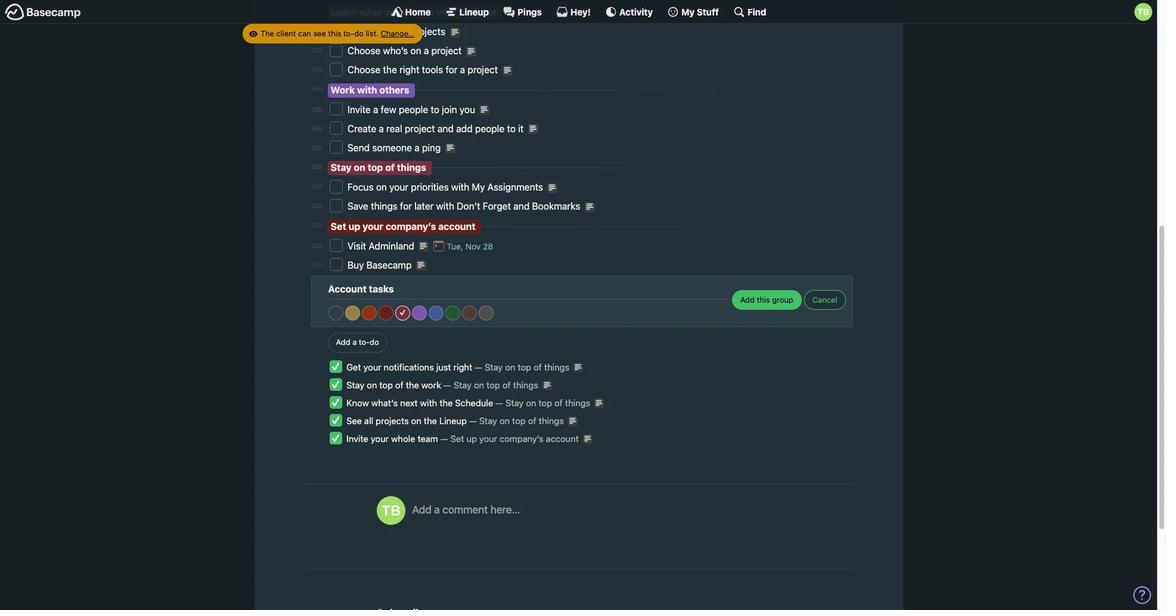 Task type: vqa. For each thing, say whether or not it's contained in the screenshot.
all
yes



Task type: locate. For each thing, give the bounding box(es) containing it.
None submit
[[732, 290, 802, 310]]

1 vertical spatial right
[[453, 362, 472, 373]]

1 horizontal spatial people
[[475, 123, 505, 134]]

invite a few people to join you
[[348, 104, 478, 115]]

tim burton image
[[1135, 3, 1153, 21], [377, 496, 405, 525]]

0 vertical spatial choose
[[348, 46, 381, 56]]

people right add
[[475, 123, 505, 134]]

for right 'tools'
[[446, 65, 458, 75]]

0 horizontal spatial people
[[399, 104, 428, 115]]

the up team
[[424, 416, 437, 426]]

create a real project and add people to it
[[348, 123, 526, 134]]

projects down home
[[410, 26, 445, 37]]

ping
[[422, 142, 441, 153]]

the up next on the bottom
[[406, 380, 419, 391]]

2 vertical spatial do
[[370, 338, 379, 347]]

tue,
[[447, 241, 463, 252]]

real
[[386, 123, 402, 134]]

the for with
[[440, 398, 453, 409]]

later
[[415, 201, 434, 212]]

— right schedule
[[496, 398, 503, 409]]

can left see
[[298, 28, 311, 38]]

projects left pings "popup button"
[[459, 7, 497, 17]]

1 horizontal spatial add
[[412, 504, 432, 516]]

and left add
[[438, 123, 454, 134]]

switch accounts image
[[5, 3, 81, 21]]

set up your company's account
[[331, 221, 476, 232]]

do
[[422, 7, 434, 17], [354, 28, 364, 38], [370, 338, 379, 347]]

to- inside button
[[359, 338, 370, 347]]

do up organize your projects link
[[422, 7, 434, 17]]

0 vertical spatial to-
[[343, 28, 354, 38]]

do down color it orange image
[[370, 338, 379, 347]]

0 horizontal spatial do
[[354, 28, 364, 38]]

a left comment
[[434, 504, 440, 516]]

learn
[[331, 7, 357, 17]]

organize
[[348, 26, 386, 37]]

visit adminland link
[[348, 241, 417, 252]]

project up 'tools'
[[431, 46, 462, 56]]

create a real project and add people to it link
[[348, 123, 526, 134]]

color it purple image
[[412, 306, 427, 321]]

a left real
[[379, 123, 384, 134]]

lineup
[[460, 6, 489, 17], [439, 416, 467, 426]]

color it blue image
[[428, 306, 443, 321]]

projects down what's
[[376, 416, 409, 426]]

client
[[276, 28, 296, 38]]

color it yellow image
[[345, 306, 360, 321]]

2 vertical spatial project
[[405, 123, 435, 134]]

my up don't
[[472, 182, 485, 193]]

whole
[[391, 434, 415, 444]]

1 vertical spatial projects
[[410, 26, 445, 37]]

up up visit
[[349, 221, 360, 232]]

0 vertical spatial people
[[399, 104, 428, 115]]

you right join
[[460, 104, 475, 115]]

—
[[475, 362, 482, 373], [444, 380, 451, 391], [496, 398, 503, 409], [469, 416, 477, 426], [440, 434, 448, 444]]

your down all
[[371, 434, 389, 444]]

1 horizontal spatial company's
[[500, 434, 544, 444]]

on up schedule
[[474, 380, 484, 391]]

0 vertical spatial account
[[438, 221, 476, 232]]

tim burton image inside the main element
[[1135, 3, 1153, 21]]

you up organize your projects link
[[384, 7, 401, 17]]

team
[[418, 434, 438, 444]]

work
[[421, 380, 441, 391]]

things
[[397, 162, 426, 173], [371, 201, 398, 212], [544, 362, 569, 373], [513, 380, 538, 391], [565, 398, 590, 409], [539, 416, 564, 426]]

few
[[381, 104, 396, 115]]

color it gray image
[[478, 306, 493, 321]]

1 horizontal spatial for
[[446, 65, 458, 75]]

save things for later with don't forget and bookmarks link
[[348, 201, 583, 212]]

project right 'tools'
[[468, 65, 498, 75]]

add left comment
[[412, 504, 432, 516]]

1 vertical spatial to
[[507, 123, 516, 134]]

0 horizontal spatial to-
[[343, 28, 354, 38]]

0 horizontal spatial can
[[298, 28, 311, 38]]

1 vertical spatial set
[[451, 434, 464, 444]]

find button
[[733, 6, 766, 18]]

do inside button
[[370, 338, 379, 347]]

Add a new group… text field
[[328, 282, 729, 296]]

add up 'get'
[[336, 338, 350, 347]]

right down choose who's on a project at the top left
[[400, 65, 419, 75]]

the down the 'who's'
[[383, 65, 397, 75]]

0 vertical spatial you
[[384, 7, 401, 17]]

a inside button
[[352, 338, 357, 347]]

a up 'get'
[[352, 338, 357, 347]]

1 vertical spatial invite
[[346, 434, 368, 444]]

— for lineup
[[469, 416, 477, 426]]

your up visit adminland
[[363, 221, 383, 232]]

lineup link
[[445, 6, 489, 18]]

my left stuff
[[682, 6, 695, 17]]

0 vertical spatial can
[[403, 7, 420, 17]]

bookmarks
[[532, 201, 580, 212]]

and
[[438, 123, 454, 134], [514, 201, 530, 212]]

can up organize your projects link
[[403, 7, 420, 17]]

your
[[389, 26, 408, 37], [389, 182, 409, 193], [363, 221, 383, 232], [363, 362, 381, 373], [371, 434, 389, 444], [479, 434, 497, 444]]

0 horizontal spatial projects
[[376, 416, 409, 426]]

visit
[[348, 241, 366, 252]]

lineup up invite your whole team — set up your company's account
[[439, 416, 467, 426]]

invite
[[348, 104, 371, 115], [346, 434, 368, 444]]

my stuff
[[682, 6, 719, 17]]

choose the right tools for a project
[[348, 65, 500, 75]]

list
[[366, 28, 376, 38]]

with down 'focus on your priorities with my assignments' link
[[436, 201, 454, 212]]

choose who's on a project
[[348, 46, 464, 56]]

1 vertical spatial for
[[400, 201, 412, 212]]

right right just
[[453, 362, 472, 373]]

0 horizontal spatial company's
[[386, 221, 436, 232]]

color it green image
[[445, 306, 460, 321]]

account
[[438, 221, 476, 232], [546, 434, 579, 444]]

main element
[[0, 0, 1157, 24]]

1 vertical spatial to-
[[359, 338, 370, 347]]

— right just
[[475, 362, 482, 373]]

to left join
[[431, 104, 439, 115]]

2 horizontal spatial projects
[[459, 7, 497, 17]]

— right the work
[[444, 380, 451, 391]]

choose
[[348, 46, 381, 56], [348, 65, 381, 75]]

1 vertical spatial you
[[460, 104, 475, 115]]

0 vertical spatial do
[[422, 7, 434, 17]]

a
[[424, 46, 429, 56], [460, 65, 465, 75], [373, 104, 378, 115], [379, 123, 384, 134], [414, 142, 420, 153], [352, 338, 357, 347], [434, 504, 440, 516]]

2 choose from the top
[[348, 65, 381, 75]]

1 horizontal spatial my
[[682, 6, 695, 17]]

see
[[346, 416, 362, 426]]

stay
[[331, 162, 352, 173], [485, 362, 503, 373], [346, 380, 364, 391], [454, 380, 472, 391], [506, 398, 524, 409], [479, 416, 497, 426]]

on up know what's next with the schedule — stay on top of things
[[505, 362, 515, 373]]

1 horizontal spatial up
[[467, 434, 477, 444]]

just
[[436, 362, 451, 373]]

1 horizontal spatial tim burton image
[[1135, 3, 1153, 21]]

to- right this
[[343, 28, 354, 38]]

0 vertical spatial lineup
[[460, 6, 489, 17]]

2 horizontal spatial do
[[422, 7, 434, 17]]

and down assignments
[[514, 201, 530, 212]]

a left ping
[[414, 142, 420, 153]]

— down schedule
[[469, 416, 477, 426]]

schedule
[[455, 398, 493, 409]]

1 vertical spatial do
[[354, 28, 364, 38]]

1 vertical spatial add
[[412, 504, 432, 516]]

0 horizontal spatial add
[[336, 338, 350, 347]]

set up your company's account link
[[331, 221, 476, 232]]

assignments
[[488, 182, 543, 193]]

invite for invite a few people to join you
[[348, 104, 371, 115]]

the down stay on top of the work — stay on top of things
[[440, 398, 453, 409]]

0 vertical spatial company's
[[386, 221, 436, 232]]

my inside popup button
[[682, 6, 695, 17]]

invite down see
[[346, 434, 368, 444]]

0 vertical spatial my
[[682, 6, 695, 17]]

stay down 'get'
[[346, 380, 364, 391]]

with
[[436, 7, 456, 17], [357, 84, 377, 95], [451, 182, 469, 193], [436, 201, 454, 212], [420, 398, 437, 409]]

1 horizontal spatial and
[[514, 201, 530, 212]]

0 vertical spatial to
[[431, 104, 439, 115]]

for left later
[[400, 201, 412, 212]]

1 vertical spatial account
[[546, 434, 579, 444]]

choose down the list on the left
[[348, 46, 381, 56]]

0 horizontal spatial you
[[384, 7, 401, 17]]

set
[[331, 221, 346, 232], [451, 434, 464, 444]]

1 vertical spatial can
[[298, 28, 311, 38]]

to left it at the left top of the page
[[507, 123, 516, 134]]

color it red image
[[378, 306, 393, 321]]

1 vertical spatial tim burton image
[[377, 496, 405, 525]]

stay right schedule
[[506, 398, 524, 409]]

do left the list on the left
[[354, 28, 364, 38]]

1 horizontal spatial can
[[403, 7, 420, 17]]

— for work
[[444, 380, 451, 391]]

0 horizontal spatial up
[[349, 221, 360, 232]]

my stuff button
[[667, 6, 719, 18]]

stay down send
[[331, 162, 352, 173]]

1 choose from the top
[[348, 46, 381, 56]]

invite up create
[[348, 104, 371, 115]]

save things for later with don't forget and bookmarks
[[348, 201, 583, 212]]

choose up work with others link
[[348, 65, 381, 75]]

adminland
[[369, 241, 414, 252]]

people right few
[[399, 104, 428, 115]]

add
[[336, 338, 350, 347], [412, 504, 432, 516]]

0 vertical spatial add
[[336, 338, 350, 347]]

activity link
[[605, 6, 653, 18]]

0 horizontal spatial set
[[331, 221, 346, 232]]

up down see all projects on the lineup — stay on top of things
[[467, 434, 477, 444]]

lineup left pings "popup button"
[[460, 6, 489, 17]]

1 horizontal spatial projects
[[410, 26, 445, 37]]

1 horizontal spatial right
[[453, 362, 472, 373]]

to- up 'get'
[[359, 338, 370, 347]]

0 horizontal spatial my
[[472, 182, 485, 193]]

0 horizontal spatial right
[[400, 65, 419, 75]]

add inside button
[[336, 338, 350, 347]]

nov
[[465, 241, 481, 252]]

on right the 'who's'
[[410, 46, 421, 56]]

color it white image
[[328, 306, 343, 321]]

someone
[[372, 142, 412, 153]]

with down the work
[[420, 398, 437, 409]]

to
[[431, 104, 439, 115], [507, 123, 516, 134]]

0 vertical spatial right
[[400, 65, 419, 75]]

of
[[385, 162, 395, 173], [534, 362, 542, 373], [395, 380, 404, 391], [502, 380, 511, 391], [554, 398, 563, 409], [528, 416, 536, 426]]

0 vertical spatial up
[[349, 221, 360, 232]]

project down invite a few people to join you
[[405, 123, 435, 134]]

your down stay on top of things link
[[389, 182, 409, 193]]

1 horizontal spatial to-
[[359, 338, 370, 347]]

your down see all projects on the lineup — stay on top of things
[[479, 434, 497, 444]]

0 horizontal spatial and
[[438, 123, 454, 134]]

0 vertical spatial tim burton image
[[1135, 3, 1153, 21]]

can
[[403, 7, 420, 17], [298, 28, 311, 38]]

stuff
[[697, 6, 719, 17]]

people
[[399, 104, 428, 115], [475, 123, 505, 134]]

on down next on the bottom
[[411, 416, 421, 426]]

add inside 'button'
[[412, 504, 432, 516]]

0 horizontal spatial for
[[400, 201, 412, 212]]

1 horizontal spatial do
[[370, 338, 379, 347]]

1 vertical spatial choose
[[348, 65, 381, 75]]

add a to-do button
[[328, 333, 387, 353]]

you
[[384, 7, 401, 17], [460, 104, 475, 115]]

0 vertical spatial invite
[[348, 104, 371, 115]]

2 vertical spatial projects
[[376, 416, 409, 426]]

on up the focus
[[354, 162, 365, 173]]

buy basecamp
[[348, 260, 414, 271]]

the for on
[[424, 416, 437, 426]]

focus on your priorities with my assignments
[[348, 182, 546, 193]]



Task type: describe. For each thing, give the bounding box(es) containing it.
work with others link
[[331, 84, 409, 95]]

tue, nov 28 link
[[433, 241, 493, 252]]

color it pink image
[[395, 306, 410, 321]]

choose the right tools for a project link
[[348, 65, 500, 75]]

color it orange image
[[362, 306, 377, 321]]

1 vertical spatial my
[[472, 182, 485, 193]]

get
[[346, 362, 361, 373]]

work
[[331, 84, 355, 95]]

add a comment here…
[[412, 504, 520, 516]]

a up choose the right tools for a project link
[[424, 46, 429, 56]]

find
[[748, 6, 766, 17]]

cancel
[[813, 295, 837, 305]]

pings button
[[503, 6, 542, 18]]

this
[[328, 28, 341, 38]]

stay on top of things
[[331, 162, 426, 173]]

forget
[[483, 201, 511, 212]]

pings
[[518, 6, 542, 17]]

add for add a to-do
[[336, 338, 350, 347]]

activity
[[619, 6, 653, 17]]

add a to-do
[[336, 338, 379, 347]]

create
[[348, 123, 376, 134]]

send someone a ping
[[348, 142, 443, 153]]

organize your projects
[[348, 26, 448, 37]]

.
[[376, 28, 379, 38]]

buy basecamp link
[[348, 260, 414, 271]]

stay on top of things link
[[331, 162, 426, 173]]

1 horizontal spatial you
[[460, 104, 475, 115]]

0 vertical spatial for
[[446, 65, 458, 75]]

your right 'get'
[[363, 362, 381, 373]]

1 vertical spatial up
[[467, 434, 477, 444]]

send
[[348, 142, 370, 153]]

here…
[[491, 504, 520, 516]]

learn what you can do with projects
[[331, 7, 497, 17]]

a left few
[[373, 104, 378, 115]]

your up the 'who's'
[[389, 26, 408, 37]]

choose who's on a project link
[[348, 46, 464, 56]]

the client can see this to-do list . change…
[[260, 28, 415, 38]]

add
[[456, 123, 473, 134]]

it
[[518, 123, 524, 134]]

on right schedule
[[526, 398, 536, 409]]

0 vertical spatial project
[[431, 46, 462, 56]]

stay down schedule
[[479, 416, 497, 426]]

add for add a comment here…
[[412, 504, 432, 516]]

projects for organize your projects
[[410, 26, 445, 37]]

organize your projects link
[[348, 26, 448, 37]]

join
[[442, 104, 457, 115]]

add a comment here… button
[[412, 496, 840, 550]]

color it brown image
[[462, 306, 477, 321]]

1 vertical spatial company's
[[500, 434, 544, 444]]

1 vertical spatial people
[[475, 123, 505, 134]]

with right work
[[357, 84, 377, 95]]

stay down get your notifications just right — stay on top of things
[[454, 380, 472, 391]]

change…
[[381, 28, 415, 38]]

a inside 'button'
[[434, 504, 440, 516]]

the
[[260, 28, 274, 38]]

the for of
[[406, 380, 419, 391]]

1 horizontal spatial set
[[451, 434, 464, 444]]

home link
[[391, 6, 431, 18]]

what's
[[371, 398, 398, 409]]

0 vertical spatial set
[[331, 221, 346, 232]]

1 horizontal spatial to
[[507, 123, 516, 134]]

choose for choose who's on a project
[[348, 46, 381, 56]]

notifications
[[384, 362, 434, 373]]

on down stay on top of things link
[[376, 182, 387, 193]]

1 vertical spatial lineup
[[439, 416, 467, 426]]

choose for choose the right tools for a project
[[348, 65, 381, 75]]

see all projects on the lineup — stay on top of things
[[346, 416, 564, 426]]

with up save things for later with don't forget and bookmarks link
[[451, 182, 469, 193]]

home
[[405, 6, 431, 17]]

tue, nov 28
[[447, 241, 493, 252]]

a right 'tools'
[[460, 65, 465, 75]]

— for schedule
[[496, 398, 503, 409]]

know what's next with the schedule — stay on top of things
[[346, 398, 590, 409]]

with right home
[[436, 7, 456, 17]]

hey! button
[[556, 6, 591, 18]]

invite a few people to join you link
[[348, 104, 478, 115]]

comment
[[443, 504, 488, 516]]

tools
[[422, 65, 443, 75]]

0 horizontal spatial tim burton image
[[377, 496, 405, 525]]

projects for see all projects on the lineup — stay on top of things
[[376, 416, 409, 426]]

who's
[[383, 46, 408, 56]]

— right team
[[440, 434, 448, 444]]

get your notifications just right — stay on top of things
[[346, 362, 569, 373]]

next
[[400, 398, 418, 409]]

basecamp
[[366, 260, 412, 271]]

1 vertical spatial project
[[468, 65, 498, 75]]

cancel button
[[804, 290, 846, 310]]

1 vertical spatial and
[[514, 201, 530, 212]]

others
[[379, 84, 409, 95]]

stay up schedule
[[485, 362, 503, 373]]

0 vertical spatial projects
[[459, 7, 497, 17]]

send someone a ping link
[[348, 142, 443, 153]]

0 vertical spatial and
[[438, 123, 454, 134]]

all
[[364, 416, 373, 426]]

save
[[348, 201, 368, 212]]

buy
[[348, 260, 364, 271]]

invite for invite your whole team — set up your company's account
[[346, 434, 368, 444]]

0 horizontal spatial to
[[431, 104, 439, 115]]

on up what's
[[367, 380, 377, 391]]

hey!
[[571, 6, 591, 17]]

see
[[313, 28, 326, 38]]

1 horizontal spatial account
[[546, 434, 579, 444]]

don't
[[457, 201, 480, 212]]

focus on your priorities with my assignments link
[[348, 182, 546, 193]]

what
[[359, 7, 382, 17]]

28
[[483, 241, 493, 252]]

visit adminland
[[348, 241, 417, 252]]

on down know what's next with the schedule — stay on top of things
[[500, 416, 510, 426]]

stay on top of the work — stay on top of things
[[346, 380, 538, 391]]

know
[[346, 398, 369, 409]]

learn what you can do with projects link
[[331, 7, 497, 17]]

change… link
[[381, 28, 415, 38]]

work with others
[[331, 84, 409, 95]]

priorities
[[411, 182, 449, 193]]

0 horizontal spatial account
[[438, 221, 476, 232]]

lineup inside 'link'
[[460, 6, 489, 17]]

focus
[[348, 182, 374, 193]]



